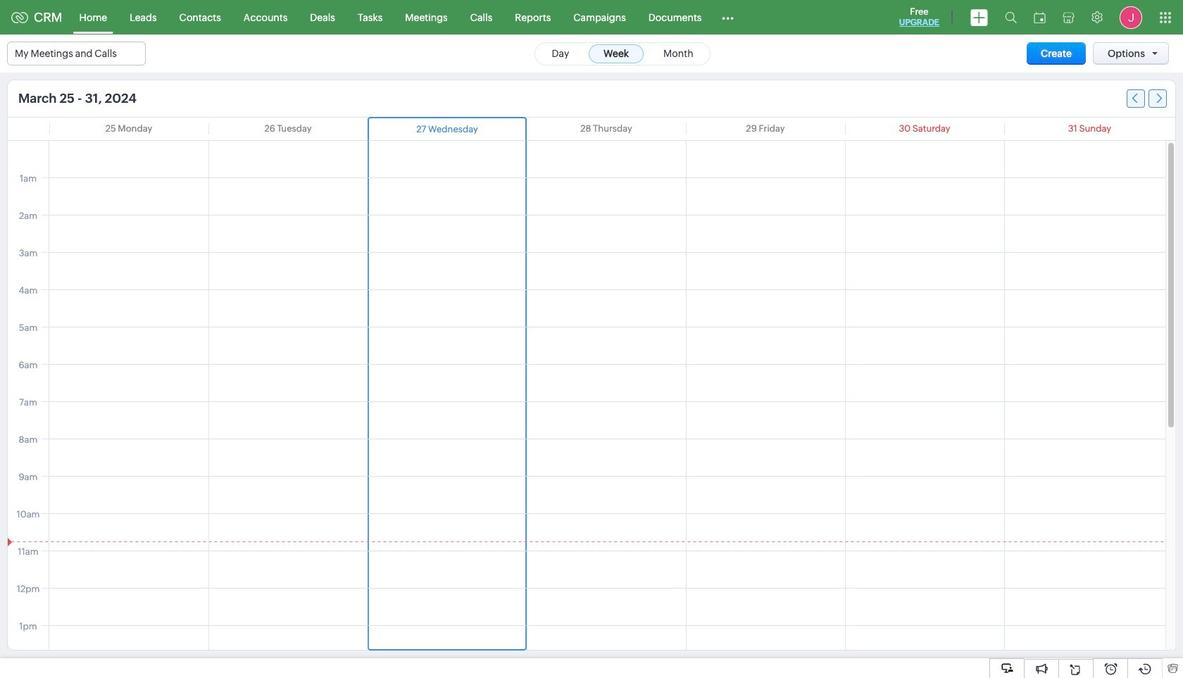 Task type: describe. For each thing, give the bounding box(es) containing it.
calendar image
[[1034, 12, 1046, 23]]

profile image
[[1120, 6, 1143, 29]]

search image
[[1005, 11, 1017, 23]]

logo image
[[11, 12, 28, 23]]

Other Modules field
[[713, 6, 744, 29]]



Task type: locate. For each thing, give the bounding box(es) containing it.
create menu image
[[971, 9, 988, 26]]

create menu element
[[962, 0, 997, 34]]

profile element
[[1112, 0, 1151, 34]]

search element
[[997, 0, 1026, 35]]



Task type: vqa. For each thing, say whether or not it's contained in the screenshot.
Profile element
yes



